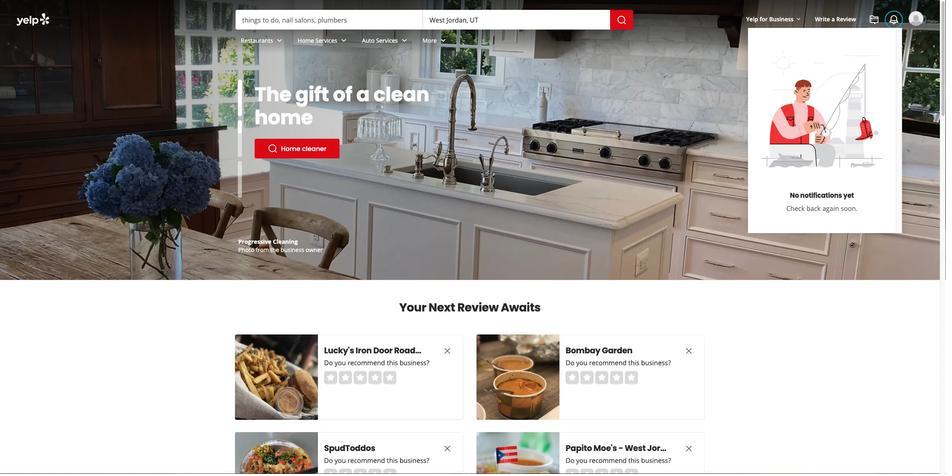 Task type: describe. For each thing, give the bounding box(es) containing it.
this for bombay garden
[[628, 359, 640, 368]]

home for home services
[[298, 36, 314, 44]]

recommend for papito moe's - west jordan
[[589, 456, 627, 465]]

photo
[[238, 246, 254, 254]]

(no rating) image for lucky's iron door roadhouse
[[324, 371, 396, 385]]

24 search v2 image
[[268, 144, 278, 154]]

photo of spudtoddos image
[[235, 433, 318, 475]]

gift
[[295, 81, 329, 108]]

1 horizontal spatial a
[[832, 15, 835, 23]]

do for bombay garden
[[566, 359, 575, 368]]

lucky's iron door roadhouse link
[[324, 345, 440, 357]]

from
[[256, 246, 269, 254]]

16 chevron down v2 image
[[795, 16, 802, 22]]

review for next
[[457, 300, 499, 316]]

you for papito moe's - west jordan
[[576, 456, 588, 465]]

24 chevron down v2 image for restaurants
[[275, 36, 285, 45]]

photo of bombay garden image
[[477, 335, 560, 420]]

do you recommend this business? for spudtoddos
[[324, 456, 429, 465]]

you for bombay garden
[[576, 359, 588, 368]]

business? for papito moe's - west jordan
[[641, 456, 671, 465]]

this for lucky's iron door roadhouse
[[387, 359, 398, 368]]

awaits
[[501, 300, 541, 316]]

(no rating) image for spudtoddos
[[324, 469, 396, 475]]

do for papito moe's - west jordan
[[566, 456, 575, 465]]

recommend for bombay garden
[[589, 359, 627, 368]]

restaurants
[[241, 36, 273, 44]]

the
[[255, 81, 291, 108]]

none search field containing no notifications yet
[[0, 0, 940, 233]]

a inside the gift of a clean home
[[356, 81, 370, 108]]

progressive cleaning link
[[238, 238, 298, 245]]

none field "near"
[[430, 15, 604, 24]]

next
[[429, 300, 455, 316]]

write
[[815, 15, 830, 23]]

more
[[423, 36, 437, 44]]

you for spudtoddos
[[335, 456, 346, 465]]

progressive
[[238, 238, 271, 245]]

Near text field
[[430, 15, 604, 24]]

restaurants link
[[234, 30, 291, 53]]

garden
[[602, 345, 633, 357]]

yelp for business
[[746, 15, 794, 23]]

business? for lucky's iron door roadhouse
[[400, 359, 429, 368]]

home for home cleaner
[[281, 144, 300, 153]]

(no rating) image for papito moe's - west jordan
[[566, 469, 638, 475]]

business
[[769, 15, 794, 23]]

spudtoddos link
[[324, 443, 427, 454]]

services for home services
[[316, 36, 337, 44]]

user actions element
[[740, 10, 935, 233]]

recommend for spudtoddos
[[348, 456, 385, 465]]

none field find
[[242, 15, 416, 24]]

rating element for bombay garden
[[566, 371, 638, 385]]

recommend for lucky's iron door roadhouse
[[348, 359, 385, 368]]

business
[[281, 246, 304, 254]]

do for spudtoddos
[[324, 456, 333, 465]]

search image
[[617, 15, 627, 25]]

auto services link
[[355, 30, 416, 53]]

roadhouse
[[394, 345, 440, 357]]

papito
[[566, 443, 592, 454]]



Task type: locate. For each thing, give the bounding box(es) containing it.
auto services
[[362, 36, 398, 44]]

check
[[786, 204, 805, 213]]

of
[[333, 81, 352, 108]]

select slide image
[[238, 80, 242, 116]]

24 chevron down v2 image for home services
[[339, 36, 349, 45]]

photo of lucky's iron door roadhouse image
[[235, 335, 318, 420]]

business? down jordan
[[641, 456, 671, 465]]

rating element down "spudtoddos"
[[324, 469, 396, 475]]

(no rating) image for bombay garden
[[566, 371, 638, 385]]

review right next
[[457, 300, 499, 316]]

0 horizontal spatial none field
[[242, 15, 416, 24]]

projects image
[[869, 15, 879, 25]]

photo of papito moe's - west jordan image
[[477, 433, 560, 475]]

more link
[[416, 30, 455, 53]]

24 chevron down v2 image for more
[[438, 36, 448, 45]]

recommend down spudtoddos link
[[348, 456, 385, 465]]

0 vertical spatial a
[[832, 15, 835, 23]]

24 chevron down v2 image for auto services
[[400, 36, 409, 45]]

owner
[[306, 246, 323, 254]]

moe's
[[594, 443, 617, 454]]

notifications
[[800, 191, 842, 200]]

rating element for spudtoddos
[[324, 469, 396, 475]]

no notifications yet check back again soon.
[[786, 191, 858, 213]]

bombay garden
[[566, 345, 633, 357]]

the
[[270, 246, 279, 254]]

0 horizontal spatial dismiss card image
[[442, 444, 452, 454]]

yelp
[[746, 15, 758, 23]]

explore banner section banner
[[0, 0, 940, 280]]

do down bombay
[[566, 359, 575, 368]]

0 vertical spatial dismiss card image
[[442, 346, 452, 356]]

1 services from the left
[[316, 36, 337, 44]]

you for lucky's iron door roadhouse
[[335, 359, 346, 368]]

home inside home cleaner link
[[281, 144, 300, 153]]

do you recommend this business?
[[324, 359, 429, 368], [566, 359, 671, 368], [324, 456, 429, 465], [566, 456, 671, 465]]

papito moe's - west jordan
[[566, 443, 677, 454]]

iron
[[356, 345, 372, 357]]

0 horizontal spatial a
[[356, 81, 370, 108]]

services
[[316, 36, 337, 44], [376, 36, 398, 44]]

home services
[[298, 36, 337, 44]]

do for lucky's iron door roadhouse
[[324, 359, 333, 368]]

do you recommend this business? down garden
[[566, 359, 671, 368]]

None radio
[[339, 371, 352, 385], [369, 371, 382, 385], [383, 371, 396, 385], [566, 371, 579, 385], [581, 371, 594, 385], [595, 371, 608, 385], [625, 371, 638, 385], [339, 469, 352, 475], [354, 469, 367, 475], [581, 469, 594, 475], [595, 469, 608, 475], [339, 371, 352, 385], [369, 371, 382, 385], [383, 371, 396, 385], [566, 371, 579, 385], [581, 371, 594, 385], [595, 371, 608, 385], [625, 371, 638, 385], [339, 469, 352, 475], [354, 469, 367, 475], [581, 469, 594, 475], [595, 469, 608, 475]]

business? for bombay garden
[[641, 359, 671, 368]]

home services link
[[291, 30, 355, 53]]

24 chevron down v2 image right more
[[438, 36, 448, 45]]

you down papito
[[576, 456, 588, 465]]

spudtoddos
[[324, 443, 375, 454]]

a
[[832, 15, 835, 23], [356, 81, 370, 108]]

the gift of a clean home
[[255, 81, 429, 131]]

0 horizontal spatial 24 chevron down v2 image
[[339, 36, 349, 45]]

cleaner
[[302, 144, 327, 153]]

None field
[[242, 15, 416, 24], [430, 15, 604, 24]]

recommend down moe's
[[589, 456, 627, 465]]

dismiss card image for papito moe's - west jordan
[[684, 444, 694, 454]]

do you recommend this business? for lucky's iron door roadhouse
[[324, 359, 429, 368]]

24 chevron down v2 image
[[275, 36, 285, 45], [400, 36, 409, 45]]

do down lucky's
[[324, 359, 333, 368]]

this down the "door"
[[387, 359, 398, 368]]

business? down the bombay garden link
[[641, 359, 671, 368]]

write a review
[[815, 15, 856, 23]]

24 chevron down v2 image left auto
[[339, 36, 349, 45]]

(no rating) image down iron
[[324, 371, 396, 385]]

business?
[[400, 359, 429, 368], [641, 359, 671, 368], [400, 456, 429, 465], [641, 456, 671, 465]]

this down garden
[[628, 359, 640, 368]]

None search field
[[0, 0, 940, 233]]

dismiss card image
[[684, 346, 694, 356], [442, 444, 452, 454]]

review
[[837, 15, 856, 23], [457, 300, 499, 316]]

your
[[399, 300, 426, 316]]

0 vertical spatial review
[[837, 15, 856, 23]]

services right auto
[[376, 36, 398, 44]]

no
[[790, 191, 799, 200]]

bombay
[[566, 345, 600, 357]]

business categories element
[[234, 30, 924, 53]]

dismiss card image right jordan
[[684, 444, 694, 454]]

1 vertical spatial home
[[281, 144, 300, 153]]

home cleaner
[[281, 144, 327, 153]]

2 24 chevron down v2 image from the left
[[438, 36, 448, 45]]

1 24 chevron down v2 image from the left
[[339, 36, 349, 45]]

home right 24 search v2 image
[[281, 144, 300, 153]]

progressive cleaning photo from the business owner
[[238, 238, 323, 254]]

business? for spudtoddos
[[400, 456, 429, 465]]

0 horizontal spatial 24 chevron down v2 image
[[275, 36, 285, 45]]

0 vertical spatial home
[[298, 36, 314, 44]]

1 24 chevron down v2 image from the left
[[275, 36, 285, 45]]

(no rating) image down bombay garden
[[566, 371, 638, 385]]

2 none field from the left
[[430, 15, 604, 24]]

you down lucky's
[[335, 359, 346, 368]]

recommend down bombay garden
[[589, 359, 627, 368]]

1 vertical spatial dismiss card image
[[442, 444, 452, 454]]

do you recommend this business? for papito moe's - west jordan
[[566, 456, 671, 465]]

this
[[387, 359, 398, 368], [628, 359, 640, 368], [387, 456, 398, 465], [628, 456, 640, 465]]

24 chevron down v2 image right auto services
[[400, 36, 409, 45]]

home
[[255, 104, 313, 131]]

rating element down bombay garden
[[566, 371, 638, 385]]

west
[[625, 443, 646, 454]]

24 chevron down v2 image
[[339, 36, 349, 45], [438, 36, 448, 45]]

business? down 'roadhouse'
[[400, 359, 429, 368]]

services down find text field
[[316, 36, 337, 44]]

None radio
[[324, 371, 337, 385], [354, 371, 367, 385], [610, 371, 623, 385], [324, 469, 337, 475], [369, 469, 382, 475], [383, 469, 396, 475], [566, 469, 579, 475], [610, 469, 623, 475], [625, 469, 638, 475], [324, 371, 337, 385], [354, 371, 367, 385], [610, 371, 623, 385], [324, 469, 337, 475], [369, 469, 382, 475], [383, 469, 396, 475], [566, 469, 579, 475], [610, 469, 623, 475], [625, 469, 638, 475]]

do
[[324, 359, 333, 368], [566, 359, 575, 368], [324, 456, 333, 465], [566, 456, 575, 465]]

1 horizontal spatial review
[[837, 15, 856, 23]]

recommend down iron
[[348, 359, 385, 368]]

dismiss card image right 'roadhouse'
[[442, 346, 452, 356]]

business? down spudtoddos link
[[400, 456, 429, 465]]

for
[[760, 15, 768, 23]]

home cleaner link
[[255, 139, 340, 159]]

dismiss card image for lucky's iron door roadhouse
[[442, 346, 452, 356]]

(no rating) image down moe's
[[566, 469, 638, 475]]

terry t. image
[[909, 11, 924, 26]]

Find text field
[[242, 15, 416, 24]]

1 horizontal spatial dismiss card image
[[684, 444, 694, 454]]

back
[[807, 204, 821, 213]]

this for spudtoddos
[[387, 456, 398, 465]]

1 horizontal spatial dismiss card image
[[684, 346, 694, 356]]

do you recommend this business? for bombay garden
[[566, 359, 671, 368]]

rating element for papito moe's - west jordan
[[566, 469, 638, 475]]

0 horizontal spatial services
[[316, 36, 337, 44]]

rating element down iron
[[324, 371, 396, 385]]

lucky's
[[324, 345, 354, 357]]

error illustration image
[[752, 41, 892, 181]]

24 chevron down v2 image inside home services link
[[339, 36, 349, 45]]

you
[[335, 359, 346, 368], [576, 359, 588, 368], [335, 456, 346, 465], [576, 456, 588, 465]]

24 chevron down v2 image inside more link
[[438, 36, 448, 45]]

this down spudtoddos link
[[387, 456, 398, 465]]

rating element for lucky's iron door roadhouse
[[324, 371, 396, 385]]

this for papito moe's - west jordan
[[628, 456, 640, 465]]

1 none field from the left
[[242, 15, 416, 24]]

papito moe's - west jordan link
[[566, 443, 677, 454]]

write a review link
[[812, 11, 860, 26]]

1 horizontal spatial 24 chevron down v2 image
[[438, 36, 448, 45]]

do you recommend this business? down lucky's iron door roadhouse link at the bottom left of page
[[324, 359, 429, 368]]

home down find text field
[[298, 36, 314, 44]]

recommend
[[348, 359, 385, 368], [589, 359, 627, 368], [348, 456, 385, 465], [589, 456, 627, 465]]

home
[[298, 36, 314, 44], [281, 144, 300, 153]]

None search field
[[236, 10, 635, 30]]

jordan
[[647, 443, 677, 454]]

your next review awaits
[[399, 300, 541, 316]]

yet
[[844, 191, 854, 200]]

services for auto services
[[376, 36, 398, 44]]

0 horizontal spatial review
[[457, 300, 499, 316]]

24 chevron down v2 image inside auto services link
[[400, 36, 409, 45]]

cleaning
[[273, 238, 298, 245]]

0 vertical spatial dismiss card image
[[684, 346, 694, 356]]

door
[[373, 345, 393, 357]]

do down papito
[[566, 456, 575, 465]]

24 chevron down v2 image right restaurants
[[275, 36, 285, 45]]

1 horizontal spatial 24 chevron down v2 image
[[400, 36, 409, 45]]

(no rating) image down "spudtoddos"
[[324, 469, 396, 475]]

a right "write"
[[832, 15, 835, 23]]

do down "spudtoddos"
[[324, 456, 333, 465]]

1 horizontal spatial services
[[376, 36, 398, 44]]

24 chevron down v2 image inside restaurants link
[[275, 36, 285, 45]]

-
[[619, 443, 623, 454]]

you down bombay
[[576, 359, 588, 368]]

review for a
[[837, 15, 856, 23]]

rating element
[[324, 371, 396, 385], [566, 371, 638, 385], [324, 469, 396, 475], [566, 469, 638, 475]]

do you recommend this business? down spudtoddos link
[[324, 456, 429, 465]]

a right of
[[356, 81, 370, 108]]

soon.
[[841, 204, 858, 213]]

home inside home services link
[[298, 36, 314, 44]]

rating element down moe's
[[566, 469, 638, 475]]

1 horizontal spatial none field
[[430, 15, 604, 24]]

auto
[[362, 36, 375, 44]]

review right "write"
[[837, 15, 856, 23]]

1 vertical spatial review
[[457, 300, 499, 316]]

dismiss card image for spudtoddos
[[442, 444, 452, 454]]

do you recommend this business? down "-"
[[566, 456, 671, 465]]

(no rating) image
[[324, 371, 396, 385], [566, 371, 638, 385], [324, 469, 396, 475], [566, 469, 638, 475]]

2 services from the left
[[376, 36, 398, 44]]

this down the west
[[628, 456, 640, 465]]

0 horizontal spatial dismiss card image
[[442, 346, 452, 356]]

1 vertical spatial a
[[356, 81, 370, 108]]

you down "spudtoddos"
[[335, 456, 346, 465]]

none search field inside "explore banner section" banner
[[236, 10, 635, 30]]

notifications image
[[889, 15, 899, 25]]

dismiss card image for bombay garden
[[684, 346, 694, 356]]

yelp for business button
[[743, 11, 805, 26]]

clean
[[374, 81, 429, 108]]

bombay garden link
[[566, 345, 668, 357]]

dismiss card image
[[442, 346, 452, 356], [684, 444, 694, 454]]

lucky's iron door roadhouse
[[324, 345, 440, 357]]

2 24 chevron down v2 image from the left
[[400, 36, 409, 45]]

again
[[823, 204, 839, 213]]

review inside user actions element
[[837, 15, 856, 23]]

1 vertical spatial dismiss card image
[[684, 444, 694, 454]]



Task type: vqa. For each thing, say whether or not it's contained in the screenshot.
Pet Sitting
no



